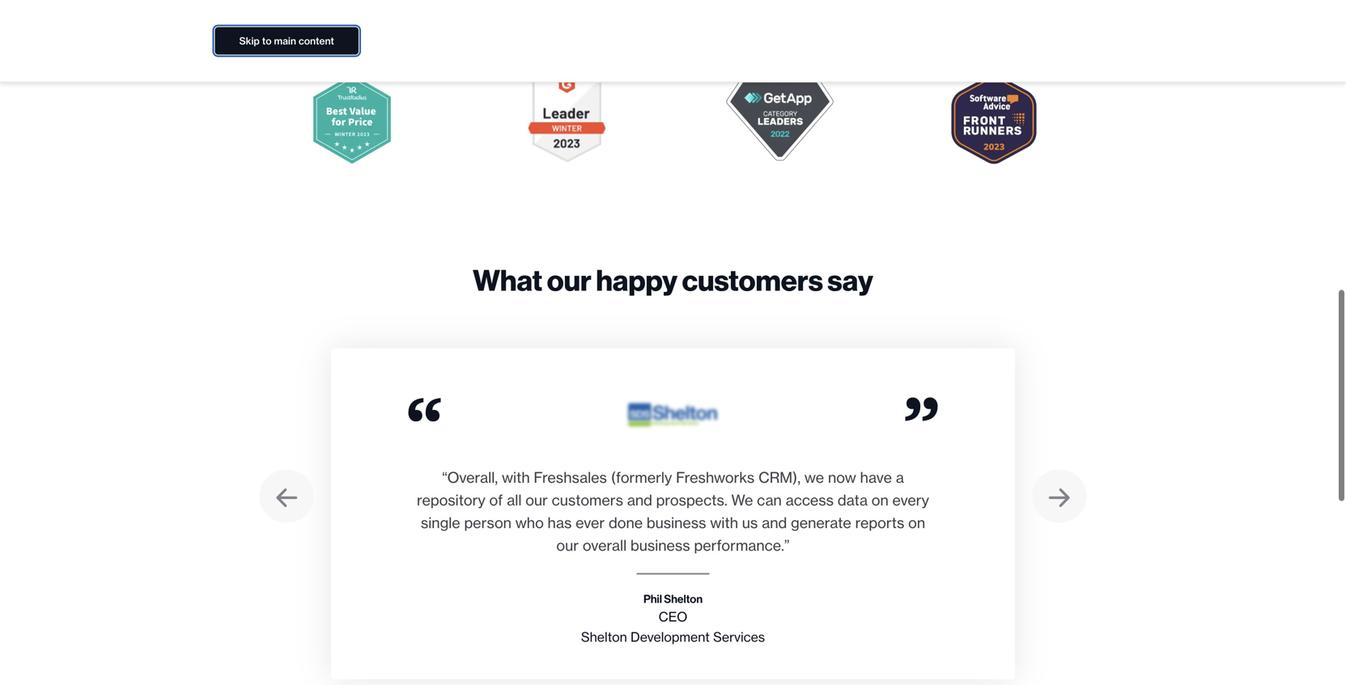 Task type: describe. For each thing, give the bounding box(es) containing it.
0 vertical spatial our
[[547, 262, 592, 299]]

every
[[893, 491, 929, 510]]

has
[[548, 514, 572, 532]]

skip to main content button
[[215, 27, 359, 55]]

0 vertical spatial business
[[647, 514, 706, 532]]

content
[[299, 35, 334, 47]]

what our happy customers say
[[473, 262, 873, 299]]

overall
[[583, 537, 627, 555]]

go to next slide image
[[1032, 470, 1087, 523]]

1 horizontal spatial on
[[909, 514, 926, 532]]

can
[[757, 491, 782, 510]]

main
[[274, 35, 296, 47]]

we
[[732, 491, 753, 510]]

now
[[828, 469, 856, 487]]

of
[[489, 491, 503, 510]]

skip
[[239, 35, 260, 47]]

we
[[805, 469, 824, 487]]

freshworks
[[676, 469, 755, 487]]

who
[[516, 514, 544, 532]]

performance."
[[694, 537, 790, 555]]

development
[[631, 629, 710, 645]]

(formerly
[[611, 469, 672, 487]]

access
[[786, 491, 834, 510]]

2 vertical spatial our
[[557, 537, 579, 555]]

have
[[860, 469, 892, 487]]

to
[[262, 35, 272, 47]]

0 vertical spatial with
[[502, 469, 530, 487]]



Task type: vqa. For each thing, say whether or not it's contained in the screenshot.
the (formerly
yes



Task type: locate. For each thing, give the bounding box(es) containing it.
with left us
[[710, 514, 738, 532]]

and down can
[[762, 514, 787, 532]]

single
[[421, 514, 460, 532]]

0 vertical spatial shelton
[[664, 592, 703, 606]]

1 vertical spatial with
[[710, 514, 738, 532]]

and
[[627, 491, 652, 510], [762, 514, 787, 532]]

1 horizontal spatial and
[[762, 514, 787, 532]]

1 vertical spatial on
[[909, 514, 926, 532]]

crm),
[[759, 469, 801, 487]]

person
[[464, 514, 512, 532]]

"overall, with freshsales (formerly freshworks crm), we now have a repository of all our customers and prospects. we can access data on every single person who has ever done business with us and generate reports on our overall business performance."
[[417, 469, 929, 555]]

business down prospects.
[[647, 514, 706, 532]]

with
[[502, 469, 530, 487], [710, 514, 738, 532]]

"overall,
[[442, 469, 498, 487]]

1 vertical spatial our
[[526, 491, 548, 510]]

customers
[[682, 262, 823, 299], [552, 491, 623, 510]]

1 horizontal spatial with
[[710, 514, 738, 532]]

with up all
[[502, 469, 530, 487]]

our down has
[[557, 537, 579, 555]]

us
[[742, 514, 758, 532]]

business
[[647, 514, 706, 532], [631, 537, 690, 555]]

phil shelton ceo shelton development services
[[581, 592, 765, 645]]

business down done
[[631, 537, 690, 555]]

our
[[547, 262, 592, 299], [526, 491, 548, 510], [557, 537, 579, 555]]

0 horizontal spatial shelton
[[581, 629, 627, 645]]

on up reports
[[872, 491, 889, 510]]

our right 'what'
[[547, 262, 592, 299]]

1 horizontal spatial customers
[[682, 262, 823, 299]]

on
[[872, 491, 889, 510], [909, 514, 926, 532]]

on down 'every'
[[909, 514, 926, 532]]

ceo
[[659, 609, 688, 625]]

freshsales
[[534, 469, 607, 487]]

0 vertical spatial customers
[[682, 262, 823, 299]]

0 vertical spatial and
[[627, 491, 652, 510]]

1 horizontal spatial shelton
[[664, 592, 703, 606]]

data
[[838, 491, 868, 510]]

all
[[507, 491, 522, 510]]

a
[[896, 469, 904, 487]]

our right all
[[526, 491, 548, 510]]

0 horizontal spatial and
[[627, 491, 652, 510]]

reports
[[855, 514, 905, 532]]

1 vertical spatial and
[[762, 514, 787, 532]]

shelton up ceo
[[664, 592, 703, 606]]

what
[[473, 262, 543, 299]]

customers inside "overall, with freshsales (formerly freshworks crm), we now have a repository of all our customers and prospects. we can access data on every single person who has ever done business with us and generate reports on our overall business performance."
[[552, 491, 623, 510]]

shelton left the development
[[581, 629, 627, 645]]

0 vertical spatial on
[[872, 491, 889, 510]]

done
[[609, 514, 643, 532]]

say
[[828, 262, 873, 299]]

0 horizontal spatial customers
[[552, 491, 623, 510]]

1 vertical spatial shelton
[[581, 629, 627, 645]]

go to previous slide image
[[259, 470, 314, 523]]

phil
[[644, 592, 662, 606]]

1 vertical spatial customers
[[552, 491, 623, 510]]

services
[[713, 629, 765, 645]]

1 vertical spatial business
[[631, 537, 690, 555]]

repository
[[417, 491, 486, 510]]

and down (formerly at the bottom left of the page
[[627, 491, 652, 510]]

skip to main content
[[239, 35, 334, 47]]

happy
[[596, 262, 678, 299]]

prospects.
[[656, 491, 728, 510]]

0 horizontal spatial on
[[872, 491, 889, 510]]

generate
[[791, 514, 852, 532]]

shelton
[[664, 592, 703, 606], [581, 629, 627, 645]]

ever
[[576, 514, 605, 532]]

0 horizontal spatial with
[[502, 469, 530, 487]]



